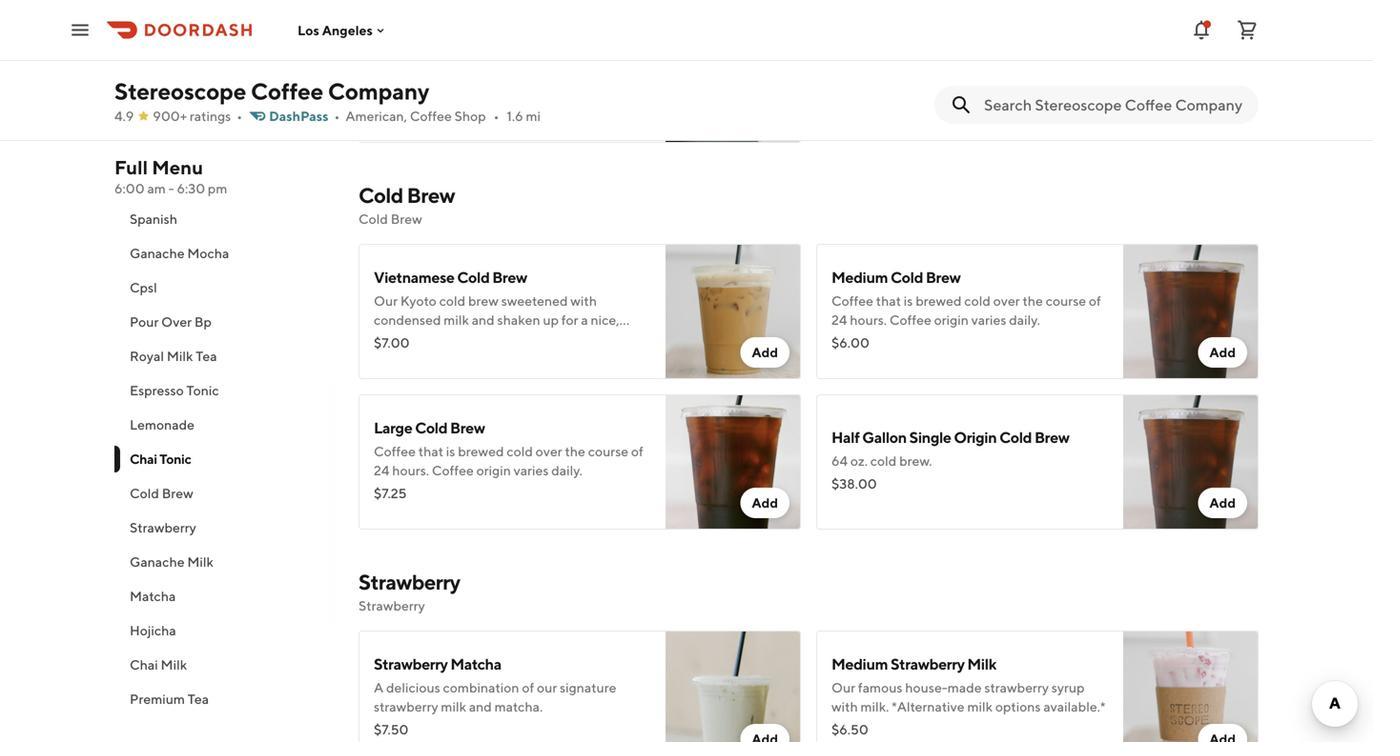 Task type: locate. For each thing, give the bounding box(es) containing it.
tea inside button
[[196, 349, 217, 364]]

24 inside large cold brew coffee that is brewed cold over the course of 24 hours. coffee origin varies daily. $7.25
[[374, 463, 390, 479]]

open menu image
[[69, 19, 92, 41]]

hours. inside medium cold brew coffee that is brewed cold over the course of 24 hours. coffee origin varies daily. $6.00
[[850, 312, 887, 328]]

hojicha button
[[114, 614, 336, 649]]

of
[[1089, 293, 1101, 309], [631, 444, 644, 460], [522, 680, 534, 696]]

strawberry for strawberry matcha a delicious combination of our signature strawberry milk and matcha. $7.50
[[374, 656, 448, 674]]

cold brew cold brew
[[359, 183, 455, 227]]

brewed inside medium cold brew coffee that is brewed cold over the course of 24 hours. coffee origin varies daily. $6.00
[[916, 293, 962, 309]]

with up $6.50
[[832, 700, 858, 715]]

our for medium strawberry milk
[[832, 680, 856, 696]]

course
[[1046, 293, 1086, 309], [588, 444, 629, 460]]

1 vertical spatial and
[[472, 312, 495, 328]]

0 vertical spatial strawberry
[[985, 680, 1049, 696]]

chai tonic
[[130, 452, 191, 467]]

varies inside large cold brew coffee that is brewed cold over the course of 24 hours. coffee origin varies daily. $7.25
[[514, 463, 549, 479]]

ganache for ganache milk
[[130, 555, 185, 570]]

0 vertical spatial of
[[1089, 293, 1101, 309]]

2 vertical spatial and
[[469, 700, 492, 715]]

strawberry inside 'medium strawberry milk our famous house-made strawberry syrup with milk. *alternative milk options available.* $6.50'
[[985, 680, 1049, 696]]

kyoto
[[400, 293, 437, 309]]

0 horizontal spatial vietnamese
[[374, 268, 455, 287]]

strawberry up options
[[985, 680, 1049, 696]]

course for large cold brew
[[588, 444, 629, 460]]

0 horizontal spatial our
[[502, 95, 523, 111]]

a inside chai tonic premium chai concentrate from dona chai mixed with sparkling tonic water topped with a cinnamon stick and our housemade madagascar vanilla syrup.
[[374, 95, 381, 111]]

1 • from the left
[[237, 108, 242, 124]]

chai inside button
[[130, 658, 158, 673]]

premium up mixed
[[374, 57, 429, 72]]

ganache for ganache mocha
[[130, 246, 185, 261]]

0 horizontal spatial our
[[374, 293, 398, 309]]

0 horizontal spatial matcha
[[130, 589, 176, 605]]

tonic inside chai tonic premium chai concentrate from dona chai mixed with sparkling tonic water topped with a cinnamon stick and our housemade madagascar vanilla syrup.
[[408, 32, 444, 50]]

sparkling
[[443, 76, 498, 92]]

1 vertical spatial premium
[[130, 692, 185, 708]]

over inside large cold brew coffee that is brewed cold over the course of 24 hours. coffee origin varies daily. $7.25
[[536, 444, 562, 460]]

brewed inside large cold brew coffee that is brewed cold over the course of 24 hours. coffee origin varies daily. $7.25
[[458, 444, 504, 460]]

0 horizontal spatial chai
[[432, 57, 457, 72]]

0 vertical spatial vietnamese
[[374, 268, 455, 287]]

tonic down the lemonade
[[159, 452, 191, 467]]

0 vertical spatial the
[[1023, 293, 1043, 309]]

0 items, open order cart image
[[1236, 19, 1259, 41]]

syrup.
[[492, 114, 528, 130]]

0 horizontal spatial hours.
[[392, 463, 429, 479]]

medium up $6.00
[[832, 268, 888, 287]]

over inside medium cold brew coffee that is brewed cold over the course of 24 hours. coffee origin varies daily. $6.00
[[993, 293, 1020, 309]]

daily. inside large cold brew coffee that is brewed cold over the course of 24 hours. coffee origin varies daily. $7.25
[[552, 463, 583, 479]]

syrup
[[1052, 680, 1085, 696]]

1 horizontal spatial is
[[904, 293, 913, 309]]

0 horizontal spatial is
[[446, 444, 455, 460]]

1 vertical spatial our
[[832, 680, 856, 696]]

matcha up combination
[[451, 656, 501, 674]]

0 horizontal spatial course
[[588, 444, 629, 460]]

american,
[[346, 108, 407, 124]]

for
[[562, 312, 578, 328]]

our up condensed at the left of page
[[374, 293, 398, 309]]

0 horizontal spatial strawberry
[[374, 700, 438, 715]]

tonic for espresso tonic
[[186, 383, 219, 399]]

royal milk tea
[[130, 349, 217, 364]]

24 for medium cold brew
[[832, 312, 847, 328]]

1 vertical spatial that
[[418, 444, 443, 460]]

over for medium cold brew
[[993, 293, 1020, 309]]

1 horizontal spatial daily.
[[1009, 312, 1040, 328]]

royal milk tea button
[[114, 340, 336, 374]]

1 vertical spatial is
[[446, 444, 455, 460]]

hours. for large
[[392, 463, 429, 479]]

0 vertical spatial premium
[[374, 57, 429, 72]]

1 vertical spatial of
[[631, 444, 644, 460]]

1 horizontal spatial •
[[334, 108, 340, 124]]

2 medium from the top
[[832, 656, 888, 674]]

our inside 'medium strawberry milk our famous house-made strawberry syrup with milk. *alternative milk options available.* $6.50'
[[832, 680, 856, 696]]

strawberry down cold brew
[[130, 520, 196, 536]]

varies inside medium cold brew coffee that is brewed cold over the course of 24 hours. coffee origin varies daily. $6.00
[[972, 312, 1007, 328]]

strawberry up the delicious
[[374, 656, 448, 674]]

add for large cold brew
[[752, 495, 778, 511]]

spanish button
[[114, 202, 336, 237]]

add button for vietnamese cold brew
[[740, 338, 790, 368]]

house-
[[905, 680, 948, 696]]

cold brew button
[[114, 477, 336, 511]]

strawberry for strawberry strawberry
[[359, 570, 460, 595]]

0 horizontal spatial daily.
[[552, 463, 583, 479]]

full menu 6:00 am - 6:30 pm
[[114, 156, 227, 196]]

milk for chai milk
[[161, 658, 187, 673]]

1 vertical spatial daily.
[[552, 463, 583, 479]]

24 up $6.00
[[832, 312, 847, 328]]

1 vertical spatial varies
[[514, 463, 549, 479]]

1 horizontal spatial brewed
[[916, 293, 962, 309]]

and down combination
[[469, 700, 492, 715]]

signature
[[560, 680, 617, 696]]

our inside vietnamese cold brew our kyoto cold brew sweetened with condensed milk and shaken up for a nice, foamy texture. inspired by vietnamese coffee. conta.
[[374, 293, 398, 309]]

shop
[[455, 108, 486, 124]]

0 vertical spatial brewed
[[916, 293, 962, 309]]

medium for strawberry
[[832, 656, 888, 674]]

medium cold brew image
[[1123, 244, 1259, 380]]

chai up sparkling
[[432, 57, 457, 72]]

1 vertical spatial brewed
[[458, 444, 504, 460]]

chai
[[432, 57, 457, 72], [600, 57, 626, 72]]

milk down "strawberry" button
[[187, 555, 214, 570]]

large cold brew image
[[666, 395, 801, 530]]

1 horizontal spatial that
[[876, 293, 901, 309]]

1 vertical spatial over
[[536, 444, 562, 460]]

hours. inside large cold brew coffee that is brewed cold over the course of 24 hours. coffee origin varies daily. $7.25
[[392, 463, 429, 479]]

strawberry inside 'medium strawberry milk our famous house-made strawberry syrup with milk. *alternative milk options available.* $6.50'
[[891, 656, 965, 674]]

topped
[[570, 76, 615, 92]]

dashpass
[[269, 108, 329, 124]]

1 vertical spatial ganache
[[130, 555, 185, 570]]

origin for medium cold brew
[[934, 312, 969, 328]]

large cold brew coffee that is brewed cold over the course of 24 hours. coffee origin varies daily. $7.25
[[374, 419, 644, 502]]

0 horizontal spatial •
[[237, 108, 242, 124]]

2 ganache from the top
[[130, 555, 185, 570]]

tonic inside 'espresso tonic' button
[[186, 383, 219, 399]]

24 inside medium cold brew coffee that is brewed cold over the course of 24 hours. coffee origin varies daily. $6.00
[[832, 312, 847, 328]]

milk for royal milk tea
[[167, 349, 193, 364]]

the inside large cold brew coffee that is brewed cold over the course of 24 hours. coffee origin varies daily. $7.25
[[565, 444, 585, 460]]

chai tonic premium chai concentrate from dona chai mixed with sparkling tonic water topped with a cinnamon stick and our housemade madagascar vanilla syrup.
[[374, 32, 644, 130]]

matcha up hojicha
[[130, 589, 176, 605]]

medium up famous
[[832, 656, 888, 674]]

64
[[832, 453, 848, 469]]

0 horizontal spatial that
[[418, 444, 443, 460]]

daily. inside medium cold brew coffee that is brewed cold over the course of 24 hours. coffee origin varies daily. $6.00
[[1009, 312, 1040, 328]]

ganache inside button
[[130, 555, 185, 570]]

our up syrup.
[[502, 95, 523, 111]]

1 ganache from the top
[[130, 246, 185, 261]]

that inside medium cold brew coffee that is brewed cold over the course of 24 hours. coffee origin varies daily. $6.00
[[876, 293, 901, 309]]

the
[[1023, 293, 1043, 309], [565, 444, 585, 460]]

1 horizontal spatial the
[[1023, 293, 1043, 309]]

strawberry inside strawberry matcha a delicious combination of our signature strawberry milk and matcha. $7.50
[[374, 656, 448, 674]]

vietnamese down for
[[533, 331, 606, 347]]

strawberry matcha image
[[666, 631, 801, 743]]

origin inside large cold brew coffee that is brewed cold over the course of 24 hours. coffee origin varies daily. $7.25
[[476, 463, 511, 479]]

course inside medium cold brew coffee that is brewed cold over the course of 24 hours. coffee origin varies daily. $6.00
[[1046, 293, 1086, 309]]

add button for half gallon single origin cold brew
[[1198, 488, 1247, 519]]

brewed
[[916, 293, 962, 309], [458, 444, 504, 460]]

chai down hojicha
[[130, 658, 158, 673]]

0 vertical spatial our
[[374, 293, 398, 309]]

our inside strawberry matcha a delicious combination of our signature strawberry milk and matcha. $7.50
[[537, 680, 557, 696]]

chai for chai milk
[[130, 658, 158, 673]]

hojicha
[[130, 623, 176, 639]]

2 horizontal spatial •
[[494, 108, 499, 124]]

medium inside medium cold brew coffee that is brewed cold over the course of 24 hours. coffee origin varies daily. $6.00
[[832, 268, 888, 287]]

4.9
[[114, 108, 134, 124]]

hours. up $7.25
[[392, 463, 429, 479]]

and
[[477, 95, 500, 111], [472, 312, 495, 328], [469, 700, 492, 715]]

1 vertical spatial tea
[[188, 692, 209, 708]]

strawberry up the a
[[359, 598, 425, 614]]

0 horizontal spatial premium
[[130, 692, 185, 708]]

and inside vietnamese cold brew our kyoto cold brew sweetened with condensed milk and shaken up for a nice, foamy texture. inspired by vietnamese coffee. conta.
[[472, 312, 495, 328]]

matcha inside strawberry matcha a delicious combination of our signature strawberry milk and matcha. $7.50
[[451, 656, 501, 674]]

chai for chai tonic premium chai concentrate from dona chai mixed with sparkling tonic water topped with a cinnamon stick and our housemade madagascar vanilla syrup.
[[374, 32, 405, 50]]

milk up "texture."
[[444, 312, 469, 328]]

origin inside medium cold brew coffee that is brewed cold over the course of 24 hours. coffee origin varies daily. $6.00
[[934, 312, 969, 328]]

24
[[832, 312, 847, 328], [374, 463, 390, 479]]

1 chai from the left
[[432, 57, 457, 72]]

is inside large cold brew coffee that is brewed cold over the course of 24 hours. coffee origin varies daily. $7.25
[[446, 444, 455, 460]]

1 vertical spatial vietnamese
[[533, 331, 606, 347]]

milk right royal
[[167, 349, 193, 364]]

is inside medium cold brew coffee that is brewed cold over the course of 24 hours. coffee origin varies daily. $6.00
[[904, 293, 913, 309]]

menu
[[152, 156, 203, 179]]

1 horizontal spatial our
[[537, 680, 557, 696]]

of inside strawberry matcha a delicious combination of our signature strawberry milk and matcha. $7.50
[[522, 680, 534, 696]]

1 vertical spatial chai
[[130, 452, 157, 467]]

tonic for chai tonic premium chai concentrate from dona chai mixed with sparkling tonic water topped with a cinnamon stick and our housemade madagascar vanilla syrup.
[[408, 32, 444, 50]]

0 vertical spatial chai
[[374, 32, 405, 50]]

chai up cold brew
[[130, 452, 157, 467]]

bp
[[194, 314, 212, 330]]

1 vertical spatial hours.
[[392, 463, 429, 479]]

tea down chai milk button
[[188, 692, 209, 708]]

0 vertical spatial daily.
[[1009, 312, 1040, 328]]

cold inside large cold brew coffee that is brewed cold over the course of 24 hours. coffee origin varies daily. $7.25
[[507, 444, 533, 460]]

los angeles button
[[298, 22, 388, 38]]

1 vertical spatial medium
[[832, 656, 888, 674]]

that for medium
[[876, 293, 901, 309]]

that
[[876, 293, 901, 309], [418, 444, 443, 460]]

and down sparkling
[[477, 95, 500, 111]]

chai milk button
[[114, 649, 336, 683]]

cold brew
[[130, 486, 193, 502]]

1 vertical spatial strawberry
[[374, 700, 438, 715]]

1 medium from the top
[[832, 268, 888, 287]]

matcha
[[130, 589, 176, 605], [451, 656, 501, 674]]

0 vertical spatial tonic
[[408, 32, 444, 50]]

1 vertical spatial 24
[[374, 463, 390, 479]]

chai up "topped"
[[600, 57, 626, 72]]

vietnamese up kyoto
[[374, 268, 455, 287]]

varies for large cold brew
[[514, 463, 549, 479]]

ganache inside button
[[130, 246, 185, 261]]

strawberry down the delicious
[[374, 700, 438, 715]]

1 horizontal spatial matcha
[[451, 656, 501, 674]]

premium
[[374, 57, 429, 72], [130, 692, 185, 708]]

is
[[904, 293, 913, 309], [446, 444, 455, 460]]

0 vertical spatial and
[[477, 95, 500, 111]]

1 horizontal spatial our
[[832, 680, 856, 696]]

medium inside 'medium strawberry milk our famous house-made strawberry syrup with milk. *alternative milk options available.* $6.50'
[[832, 656, 888, 674]]

milk down combination
[[441, 700, 466, 715]]

cold inside medium cold brew coffee that is brewed cold over the course of 24 hours. coffee origin varies daily. $6.00
[[964, 293, 991, 309]]

$38.00
[[832, 476, 877, 492]]

our
[[374, 293, 398, 309], [832, 680, 856, 696]]

0 horizontal spatial brewed
[[458, 444, 504, 460]]

add for medium cold brew
[[1210, 345, 1236, 361]]

stereoscope coffee company
[[114, 78, 430, 105]]

0 horizontal spatial 24
[[374, 463, 390, 479]]

of for medium cold brew
[[1089, 293, 1101, 309]]

2 vertical spatial tonic
[[159, 452, 191, 467]]

a down mixed
[[374, 95, 381, 111]]

1 vertical spatial origin
[[476, 463, 511, 479]]

tonic down royal milk tea button
[[186, 383, 219, 399]]

milk
[[444, 312, 469, 328], [441, 700, 466, 715], [968, 700, 993, 715]]

chai inside chai tonic premium chai concentrate from dona chai mixed with sparkling tonic water topped with a cinnamon stick and our housemade madagascar vanilla syrup.
[[374, 32, 405, 50]]

0 vertical spatial origin
[[934, 312, 969, 328]]

a
[[374, 680, 384, 696]]

• right dashpass
[[334, 108, 340, 124]]

tea down bp
[[196, 349, 217, 364]]

1 horizontal spatial of
[[631, 444, 644, 460]]

our up matcha.
[[537, 680, 557, 696]]

our left famous
[[832, 680, 856, 696]]

24 up $7.25
[[374, 463, 390, 479]]

0 vertical spatial tea
[[196, 349, 217, 364]]

2 vertical spatial chai
[[130, 658, 158, 673]]

over
[[161, 314, 192, 330]]

large
[[374, 419, 412, 437]]

• right ratings
[[237, 108, 242, 124]]

of inside medium cold brew coffee that is brewed cold over the course of 24 hours. coffee origin varies daily. $6.00
[[1089, 293, 1101, 309]]

strawberry down $7.25
[[359, 570, 460, 595]]

1 horizontal spatial varies
[[972, 312, 1007, 328]]

the inside medium cold brew coffee that is brewed cold over the course of 24 hours. coffee origin varies daily. $6.00
[[1023, 293, 1043, 309]]

1 horizontal spatial 24
[[832, 312, 847, 328]]

with up for
[[571, 293, 597, 309]]

1 horizontal spatial origin
[[934, 312, 969, 328]]

milk for ganache milk
[[187, 555, 214, 570]]

0 vertical spatial a
[[374, 95, 381, 111]]

tea inside 'button'
[[188, 692, 209, 708]]

ganache milk
[[130, 555, 214, 570]]

ganache up hojicha
[[130, 555, 185, 570]]

1 horizontal spatial course
[[1046, 293, 1086, 309]]

espresso tonic
[[130, 383, 219, 399]]

milk up made
[[967, 656, 997, 674]]

ganache down spanish
[[130, 246, 185, 261]]

1 horizontal spatial chai
[[600, 57, 626, 72]]

milk down made
[[968, 700, 993, 715]]

a
[[374, 95, 381, 111], [581, 312, 588, 328]]

milk up premium tea
[[161, 658, 187, 673]]

$8.25
[[374, 99, 409, 114]]

ganache milk button
[[114, 546, 336, 580]]

cold inside medium cold brew coffee that is brewed cold over the course of 24 hours. coffee origin varies daily. $6.00
[[891, 268, 923, 287]]

milk inside button
[[187, 555, 214, 570]]

2 vertical spatial of
[[522, 680, 534, 696]]

our inside chai tonic premium chai concentrate from dona chai mixed with sparkling tonic water topped with a cinnamon stick and our housemade madagascar vanilla syrup.
[[502, 95, 523, 111]]

1 horizontal spatial hours.
[[850, 312, 887, 328]]

1 horizontal spatial strawberry
[[985, 680, 1049, 696]]

is for medium
[[904, 293, 913, 309]]

a inside vietnamese cold brew our kyoto cold brew sweetened with condensed milk and shaken up for a nice, foamy texture. inspired by vietnamese coffee. conta.
[[581, 312, 588, 328]]

1 horizontal spatial premium
[[374, 57, 429, 72]]

strawberry up house-
[[891, 656, 965, 674]]

0 vertical spatial hours.
[[850, 312, 887, 328]]

0 horizontal spatial varies
[[514, 463, 549, 479]]

1 vertical spatial matcha
[[451, 656, 501, 674]]

matcha.
[[495, 700, 543, 715]]

1 vertical spatial course
[[588, 444, 629, 460]]

over
[[993, 293, 1020, 309], [536, 444, 562, 460]]

housemade
[[525, 95, 596, 111]]

0 vertical spatial our
[[502, 95, 523, 111]]

1 horizontal spatial over
[[993, 293, 1020, 309]]

cold inside vietnamese cold brew our kyoto cold brew sweetened with condensed milk and shaken up for a nice, foamy texture. inspired by vietnamese coffee. conta.
[[439, 293, 466, 309]]

over for large cold brew
[[536, 444, 562, 460]]

2 horizontal spatial of
[[1089, 293, 1101, 309]]

and inside strawberry matcha a delicious combination of our signature strawberry milk and matcha. $7.50
[[469, 700, 492, 715]]

notification bell image
[[1190, 19, 1213, 41]]

1 vertical spatial a
[[581, 312, 588, 328]]

tonic up mixed
[[408, 32, 444, 50]]

and down brew
[[472, 312, 495, 328]]

1 vertical spatial the
[[565, 444, 585, 460]]

0 vertical spatial over
[[993, 293, 1020, 309]]

strawberry inside "strawberry" button
[[130, 520, 196, 536]]

0 vertical spatial that
[[876, 293, 901, 309]]

a for premium
[[374, 95, 381, 111]]

brew inside half gallon single origin cold brew 64 oz. cold brew. $38.00
[[1035, 429, 1070, 447]]

0 horizontal spatial the
[[565, 444, 585, 460]]

1 vertical spatial tonic
[[186, 383, 219, 399]]

tea
[[196, 349, 217, 364], [188, 692, 209, 708]]

brewed for large cold brew
[[458, 444, 504, 460]]

0 vertical spatial varies
[[972, 312, 1007, 328]]

medium for cold brew
[[832, 268, 888, 287]]

0 vertical spatial ganache
[[130, 246, 185, 261]]

cold inside half gallon single origin cold brew 64 oz. cold brew. $38.00
[[870, 453, 897, 469]]

0 horizontal spatial a
[[374, 95, 381, 111]]

of inside large cold brew coffee that is brewed cold over the course of 24 hours. coffee origin varies daily. $7.25
[[631, 444, 644, 460]]

chai up mixed
[[374, 32, 405, 50]]

pour over bp button
[[114, 305, 336, 340]]

medium
[[832, 268, 888, 287], [832, 656, 888, 674]]

course inside large cold brew coffee that is brewed cold over the course of 24 hours. coffee origin varies daily. $7.25
[[588, 444, 629, 460]]

0 vertical spatial matcha
[[130, 589, 176, 605]]

1 horizontal spatial vietnamese
[[533, 331, 606, 347]]

1 horizontal spatial a
[[581, 312, 588, 328]]

cold inside half gallon single origin cold brew 64 oz. cold brew. $38.00
[[1000, 429, 1032, 447]]

1 vertical spatial our
[[537, 680, 557, 696]]

a right for
[[581, 312, 588, 328]]

0 horizontal spatial origin
[[476, 463, 511, 479]]

milk
[[167, 349, 193, 364], [187, 555, 214, 570], [967, 656, 997, 674], [161, 658, 187, 673]]

0 vertical spatial 24
[[832, 312, 847, 328]]

add button
[[740, 338, 790, 368], [1198, 338, 1247, 368], [740, 488, 790, 519], [1198, 488, 1247, 519]]

oz.
[[851, 453, 868, 469]]

$7.25
[[374, 486, 407, 502]]

0 vertical spatial is
[[904, 293, 913, 309]]

hours. up $6.00
[[850, 312, 887, 328]]

add for vietnamese cold brew
[[752, 345, 778, 361]]

• left 1.6 at top left
[[494, 108, 499, 124]]

that inside large cold brew coffee that is brewed cold over the course of 24 hours. coffee origin varies daily. $7.25
[[418, 444, 443, 460]]

0 vertical spatial medium
[[832, 268, 888, 287]]

condensed
[[374, 312, 441, 328]]

0 horizontal spatial of
[[522, 680, 534, 696]]

premium down the chai milk
[[130, 692, 185, 708]]

vietnamese
[[374, 268, 455, 287], [533, 331, 606, 347]]

daily. for medium cold brew
[[1009, 312, 1040, 328]]

cold
[[439, 293, 466, 309], [964, 293, 991, 309], [507, 444, 533, 460], [870, 453, 897, 469]]

0 vertical spatial course
[[1046, 293, 1086, 309]]

0 horizontal spatial over
[[536, 444, 562, 460]]



Task type: vqa. For each thing, say whether or not it's contained in the screenshot.
the Tomato Soup
no



Task type: describe. For each thing, give the bounding box(es) containing it.
brew inside button
[[162, 486, 193, 502]]

$7.50
[[374, 722, 409, 738]]

famous
[[858, 680, 903, 696]]

ganache mocha
[[130, 246, 229, 261]]

pour
[[130, 314, 159, 330]]

3 • from the left
[[494, 108, 499, 124]]

sweetened
[[501, 293, 568, 309]]

los
[[298, 22, 319, 38]]

brewed for medium cold brew
[[916, 293, 962, 309]]

medium strawberry milk our famous house-made strawberry syrup with milk. *alternative milk options available.* $6.50
[[832, 656, 1106, 738]]

24 for large cold brew
[[374, 463, 390, 479]]

origin
[[954, 429, 997, 447]]

pm
[[208, 181, 227, 196]]

cold inside vietnamese cold brew our kyoto cold brew sweetened with condensed milk and shaken up for a nice, foamy texture. inspired by vietnamese coffee. conta.
[[457, 268, 490, 287]]

delicious
[[386, 680, 440, 696]]

brew
[[468, 293, 499, 309]]

the for medium cold brew
[[1023, 293, 1043, 309]]

course for medium cold brew
[[1046, 293, 1086, 309]]

by
[[516, 331, 531, 347]]

the for large cold brew
[[565, 444, 585, 460]]

chai for chai tonic
[[130, 452, 157, 467]]

cold inside large cold brew coffee that is brewed cold over the course of 24 hours. coffee origin varies daily. $7.25
[[415, 419, 448, 437]]

2 chai from the left
[[600, 57, 626, 72]]

dashpass •
[[269, 108, 340, 124]]

vanilla
[[450, 114, 489, 130]]

texture.
[[414, 331, 461, 347]]

that for large
[[418, 444, 443, 460]]

strawberry for strawberry
[[130, 520, 196, 536]]

milk inside vietnamese cold brew our kyoto cold brew sweetened with condensed milk and shaken up for a nice, foamy texture. inspired by vietnamese coffee. conta.
[[444, 312, 469, 328]]

premium tea
[[130, 692, 209, 708]]

vietnamese cold brew image
[[666, 244, 801, 380]]

medium strawberry milk image
[[1123, 631, 1259, 743]]

milk.
[[861, 700, 889, 715]]

900+
[[153, 108, 187, 124]]

available.*
[[1044, 700, 1106, 715]]

inspired
[[464, 331, 513, 347]]

and inside chai tonic premium chai concentrate from dona chai mixed with sparkling tonic water topped with a cinnamon stick and our housemade madagascar vanilla syrup.
[[477, 95, 500, 111]]

900+ ratings •
[[153, 108, 242, 124]]

varies for medium cold brew
[[972, 312, 1007, 328]]

stereoscope
[[114, 78, 246, 105]]

add button for large cold brew
[[740, 488, 790, 519]]

-
[[168, 181, 174, 196]]

half
[[832, 429, 860, 447]]

ratings
[[190, 108, 231, 124]]

cold inside cold brew button
[[130, 486, 159, 502]]

with right "topped"
[[617, 76, 644, 92]]

shaken
[[497, 312, 540, 328]]

a for brew
[[581, 312, 588, 328]]

am
[[147, 181, 166, 196]]

matcha button
[[114, 580, 336, 614]]

ganache mocha button
[[114, 237, 336, 271]]

*alternative
[[892, 700, 965, 715]]

brew inside medium cold brew coffee that is brewed cold over the course of 24 hours. coffee origin varies daily. $6.00
[[926, 268, 961, 287]]

$7.00
[[374, 335, 410, 351]]

origin for large cold brew
[[476, 463, 511, 479]]

milk inside strawberry matcha a delicious combination of our signature strawberry milk and matcha. $7.50
[[441, 700, 466, 715]]

spanish
[[130, 211, 177, 227]]

is for large
[[446, 444, 455, 460]]

tonic
[[500, 76, 531, 92]]

add for half gallon single origin cold brew
[[1210, 495, 1236, 511]]

vietnamese cold brew our kyoto cold brew sweetened with condensed milk and shaken up for a nice, foamy texture. inspired by vietnamese coffee. conta.
[[374, 268, 620, 366]]

$6.00
[[832, 335, 870, 351]]

premium inside chai tonic premium chai concentrate from dona chai mixed with sparkling tonic water topped with a cinnamon stick and our housemade madagascar vanilla syrup.
[[374, 57, 429, 72]]

cpsl
[[130, 280, 157, 296]]

single
[[910, 429, 951, 447]]

of for large cold brew
[[631, 444, 644, 460]]

chai tonic image
[[666, 8, 801, 143]]

options
[[996, 700, 1041, 715]]

combination
[[443, 680, 519, 696]]

brew inside large cold brew coffee that is brewed cold over the course of 24 hours. coffee origin varies daily. $7.25
[[450, 419, 485, 437]]

with up the cinnamon
[[414, 76, 440, 92]]

milk inside 'medium strawberry milk our famous house-made strawberry syrup with milk. *alternative milk options available.* $6.50'
[[968, 700, 993, 715]]

foamy
[[374, 331, 411, 347]]

mixed
[[374, 76, 411, 92]]

los angeles
[[298, 22, 373, 38]]

strawberry strawberry
[[359, 570, 460, 614]]

half gallon single origin cold brew image
[[1123, 395, 1259, 530]]

conta.
[[418, 350, 459, 366]]

hours. for medium
[[850, 312, 887, 328]]

full
[[114, 156, 148, 179]]

brew.
[[899, 453, 932, 469]]

mocha
[[187, 246, 229, 261]]

cpsl button
[[114, 271, 336, 305]]

Item Search search field
[[984, 94, 1244, 115]]

lemonade button
[[114, 408, 336, 443]]

stick
[[446, 95, 474, 111]]

6:00
[[114, 181, 145, 196]]

brew inside vietnamese cold brew our kyoto cold brew sweetened with condensed milk and shaken up for a nice, foamy texture. inspired by vietnamese coffee. conta.
[[492, 268, 527, 287]]

lemonade
[[130, 417, 195, 433]]

mi
[[526, 108, 541, 124]]

gallon
[[862, 429, 907, 447]]

strawberry inside strawberry strawberry
[[359, 598, 425, 614]]

cinnamon
[[384, 95, 443, 111]]

matcha inside button
[[130, 589, 176, 605]]

chai milk
[[130, 658, 187, 673]]

6:30
[[177, 181, 205, 196]]

strawberry button
[[114, 511, 336, 546]]

premium inside 'button'
[[130, 692, 185, 708]]

american, coffee shop • 1.6 mi
[[346, 108, 541, 124]]

with inside 'medium strawberry milk our famous house-made strawberry syrup with milk. *alternative milk options available.* $6.50'
[[832, 700, 858, 715]]

2 • from the left
[[334, 108, 340, 124]]

half gallon single origin cold brew 64 oz. cold brew. $38.00
[[832, 429, 1070, 492]]

concentrate
[[460, 57, 533, 72]]

pour over bp
[[130, 314, 212, 330]]

angeles
[[322, 22, 373, 38]]

royal
[[130, 349, 164, 364]]

company
[[328, 78, 430, 105]]

up
[[543, 312, 559, 328]]

our for vietnamese cold brew
[[374, 293, 398, 309]]

milk inside 'medium strawberry milk our famous house-made strawberry syrup with milk. *alternative milk options available.* $6.50'
[[967, 656, 997, 674]]

strawberry inside strawberry matcha a delicious combination of our signature strawberry milk and matcha. $7.50
[[374, 700, 438, 715]]

nice,
[[591, 312, 620, 328]]

tonic for chai tonic
[[159, 452, 191, 467]]

espresso tonic button
[[114, 374, 336, 408]]

medium cold brew coffee that is brewed cold over the course of 24 hours. coffee origin varies daily. $6.00
[[832, 268, 1101, 351]]

add button for medium cold brew
[[1198, 338, 1247, 368]]

daily. for large cold brew
[[552, 463, 583, 479]]

with inside vietnamese cold brew our kyoto cold brew sweetened with condensed milk and shaken up for a nice, foamy texture. inspired by vietnamese coffee. conta.
[[571, 293, 597, 309]]

1.6
[[507, 108, 523, 124]]



